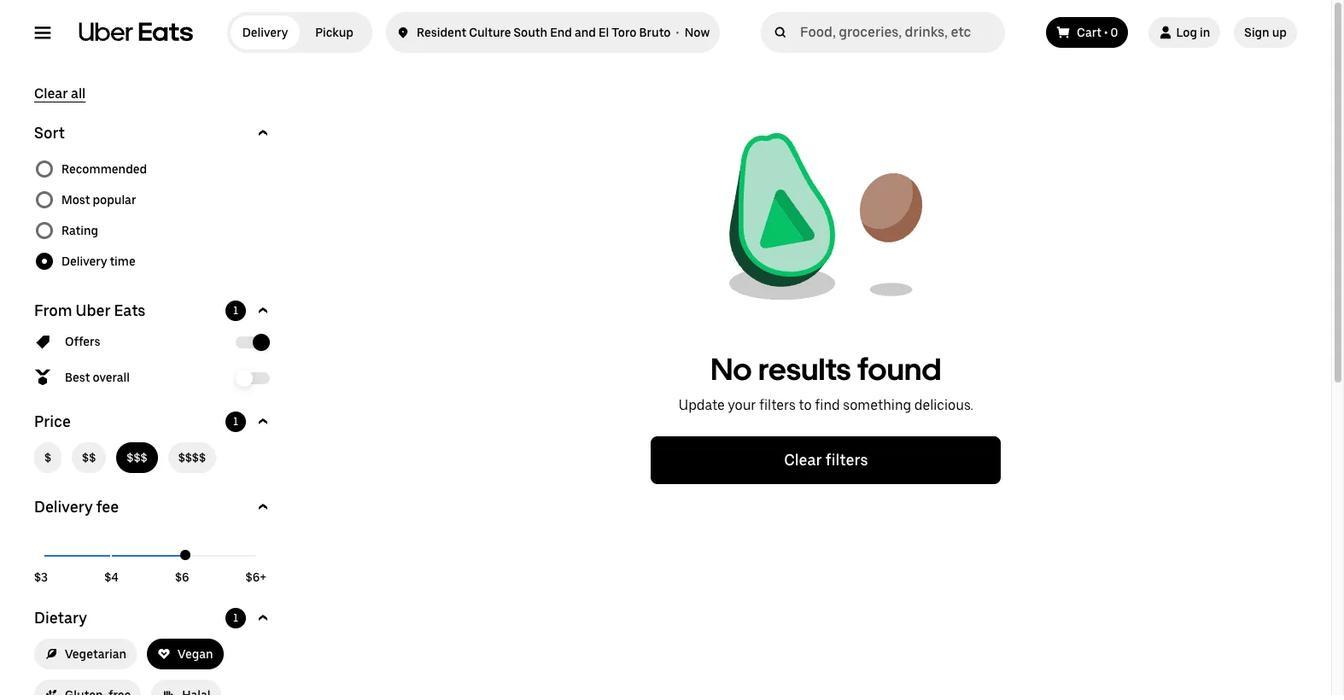 Task type: locate. For each thing, give the bounding box(es) containing it.
sign
[[1245, 26, 1270, 39]]

1 vertical spatial delivery
[[62, 255, 107, 268]]

from
[[34, 302, 72, 320]]

•
[[676, 26, 680, 39], [1105, 26, 1109, 39]]

el
[[599, 26, 609, 39]]

overall
[[93, 371, 130, 385]]

filters left to
[[760, 397, 796, 414]]

$ button
[[34, 443, 62, 473]]

2 1 from the top
[[233, 416, 238, 428]]

clear for clear all
[[34, 85, 68, 102]]

sort
[[34, 124, 65, 142]]

0 horizontal spatial •
[[676, 26, 680, 39]]

uber
[[76, 302, 111, 320]]

delivery left fee
[[34, 498, 93, 516]]

main navigation menu image
[[34, 24, 51, 41]]

$$$$ button
[[168, 443, 216, 473]]

price
[[34, 413, 71, 431]]

delivery down rating
[[62, 255, 107, 268]]

resident culture south end and el toro bruto • now
[[417, 26, 710, 39]]

$
[[44, 451, 51, 465]]

delivery inside delivery fee button
[[34, 498, 93, 516]]

sort button
[[34, 123, 273, 144]]

1 1 from the top
[[233, 305, 238, 317]]

cart
[[1078, 26, 1102, 39]]

Food, groceries, drinks, etc text field
[[801, 24, 999, 41]]

clear
[[34, 85, 68, 102], [785, 451, 823, 469]]

clear inside button
[[34, 85, 68, 102]]

clear down to
[[785, 451, 823, 469]]

• left "0"
[[1105, 26, 1109, 39]]

0 vertical spatial 1
[[233, 305, 238, 317]]

filters down find
[[826, 451, 869, 469]]

2 vertical spatial 1
[[233, 613, 238, 625]]

1 vertical spatial clear
[[785, 451, 823, 469]]

0 horizontal spatial filters
[[760, 397, 796, 414]]

found
[[858, 351, 942, 388]]

1 for from uber eats
[[233, 305, 238, 317]]

something
[[844, 397, 912, 414]]

best overall
[[65, 371, 130, 385]]

0 vertical spatial delivery
[[243, 26, 288, 39]]

vegetarian
[[65, 648, 127, 661]]

$$$$
[[178, 451, 206, 465]]

delivery left pickup at left
[[243, 26, 288, 39]]

from uber eats
[[34, 302, 146, 320]]

$$ button
[[72, 443, 106, 473]]

culture
[[469, 26, 511, 39]]

1
[[233, 305, 238, 317], [233, 416, 238, 428], [233, 613, 238, 625]]

1 horizontal spatial filters
[[826, 451, 869, 469]]

resident
[[417, 26, 467, 39]]

clear left all
[[34, 85, 68, 102]]

end
[[550, 26, 572, 39]]

and
[[575, 26, 596, 39]]

popular
[[93, 193, 136, 207]]

0 horizontal spatial clear
[[34, 85, 68, 102]]

• left the now
[[676, 26, 680, 39]]

1 vertical spatial 1
[[233, 416, 238, 428]]

sign up
[[1245, 26, 1288, 39]]

0 vertical spatial clear
[[34, 85, 68, 102]]

option group
[[34, 154, 273, 277]]

now
[[685, 26, 710, 39]]

up
[[1273, 26, 1288, 39]]

delivery
[[243, 26, 288, 39], [62, 255, 107, 268], [34, 498, 93, 516]]

$$$
[[127, 451, 148, 465]]

3 1 from the top
[[233, 613, 238, 625]]

most popular
[[62, 193, 136, 207]]

log in
[[1177, 26, 1211, 39]]

1 horizontal spatial clear
[[785, 451, 823, 469]]

to
[[799, 397, 812, 414]]

2 vertical spatial delivery
[[34, 498, 93, 516]]

0 vertical spatial filters
[[760, 397, 796, 414]]

filters
[[760, 397, 796, 414], [826, 451, 869, 469]]

1 horizontal spatial •
[[1105, 26, 1109, 39]]

delivery inside delivery radio
[[243, 26, 288, 39]]

clear for clear filters
[[785, 451, 823, 469]]

dietary
[[34, 609, 87, 627]]



Task type: vqa. For each thing, say whether or not it's contained in the screenshot.
together
no



Task type: describe. For each thing, give the bounding box(es) containing it.
south
[[514, 26, 548, 39]]

2 • from the left
[[1105, 26, 1109, 39]]

vegan button
[[147, 639, 224, 670]]

0
[[1111, 26, 1119, 39]]

most
[[62, 193, 90, 207]]

1 vertical spatial filters
[[826, 451, 869, 469]]

clear filters link
[[651, 437, 1002, 484]]

$$
[[82, 451, 96, 465]]

update your filters to find something delicious.
[[679, 397, 974, 414]]

cart • 0
[[1078, 26, 1119, 39]]

deliver to image
[[397, 22, 410, 43]]

1 for dietary
[[233, 613, 238, 625]]

clear filters
[[785, 451, 869, 469]]

your
[[728, 397, 757, 414]]

eats
[[114, 302, 146, 320]]

Pickup radio
[[300, 15, 369, 50]]

recommended
[[62, 162, 147, 176]]

time
[[110, 255, 136, 268]]

delivery for delivery
[[243, 26, 288, 39]]

delivery fee
[[34, 498, 119, 516]]

sign up link
[[1235, 17, 1298, 48]]

fee
[[96, 498, 119, 516]]

clear all button
[[34, 85, 86, 103]]

option group containing recommended
[[34, 154, 273, 277]]

log in link
[[1150, 17, 1221, 48]]

delivery for delivery time
[[62, 255, 107, 268]]

find
[[815, 397, 841, 414]]

delivery for delivery fee
[[34, 498, 93, 516]]

rating
[[62, 224, 98, 238]]

pickup
[[315, 26, 354, 39]]

delivery time
[[62, 255, 136, 268]]

$4
[[104, 571, 119, 584]]

$6
[[175, 571, 189, 584]]

bruto
[[640, 26, 671, 39]]

offers
[[65, 335, 101, 349]]

results
[[759, 351, 852, 388]]

log
[[1177, 26, 1198, 39]]

vegetarian button
[[34, 639, 137, 670]]

vegan
[[178, 648, 213, 661]]

Delivery radio
[[231, 15, 300, 50]]

all
[[71, 85, 86, 102]]

in
[[1201, 26, 1211, 39]]

best
[[65, 371, 90, 385]]

clear all
[[34, 85, 86, 102]]

$3
[[34, 571, 48, 584]]

uber eats home image
[[79, 22, 193, 43]]

delicious.
[[915, 397, 974, 414]]

1 • from the left
[[676, 26, 680, 39]]

no
[[711, 351, 753, 388]]

update
[[679, 397, 725, 414]]

$$$ button
[[116, 443, 158, 473]]

toro
[[612, 26, 637, 39]]

delivery fee button
[[34, 497, 273, 518]]

no results found
[[711, 351, 942, 388]]

$6+
[[246, 571, 267, 584]]



